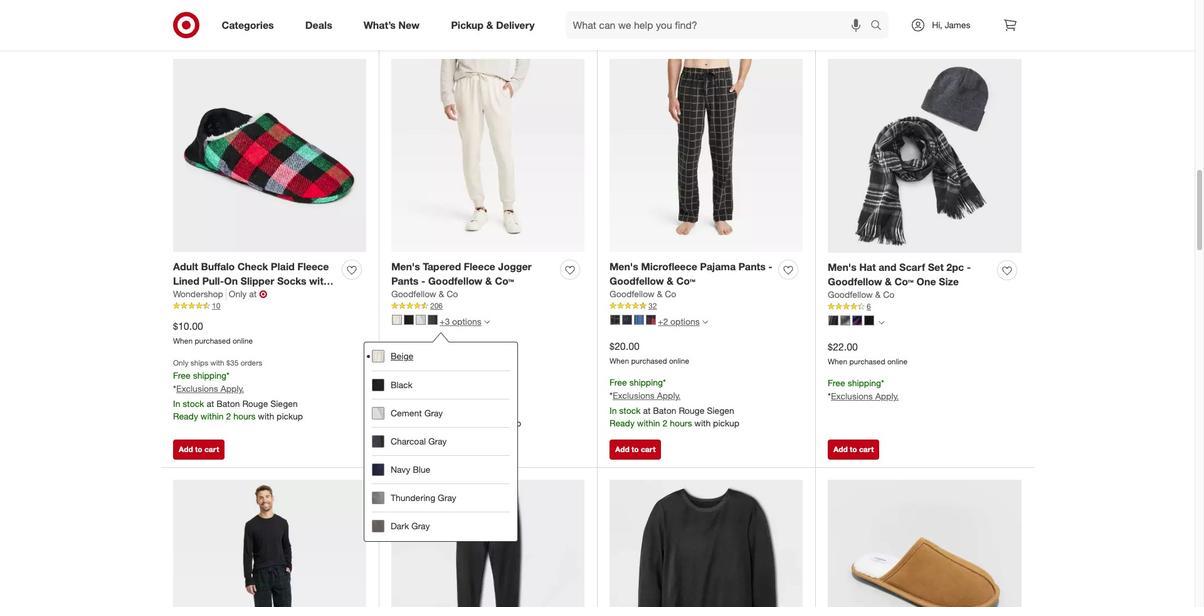 Task type: locate. For each thing, give the bounding box(es) containing it.
goodfellow & co link up the 6
[[828, 289, 895, 301]]

4 add from the left
[[834, 445, 848, 454]]

exclusions inside free shipping * exclusions apply. in stock at  baton rouge siegen ready within 2 hours with pickup
[[395, 390, 437, 401]]

0 horizontal spatial goodfellow & co link
[[392, 288, 458, 301]]

- right 2pc
[[967, 261, 971, 273]]

at inside the free shipping * * exclusions apply. in stock at  baton rouge siegen ready within 2 hours with pickup
[[643, 405, 651, 416]]

men's
[[392, 260, 420, 273], [610, 260, 639, 273], [828, 261, 857, 273]]

add to cart button
[[173, 440, 225, 460], [392, 440, 443, 460], [610, 440, 662, 460], [828, 440, 880, 460]]

2 inside the only ships with $35 orders free shipping * * exclusions apply. in stock at  baton rouge siegen ready within 2 hours with pickup
[[226, 411, 231, 422]]

navy blue image right gray image
[[853, 316, 863, 326]]

0 horizontal spatial siegen
[[271, 399, 298, 409]]

when inside $22.00 when purchased online
[[828, 357, 848, 367]]

pickup inside the free shipping * * exclusions apply. in stock at  baton rouge siegen ready within 2 hours with pickup
[[713, 418, 740, 429]]

1 horizontal spatial navy blue image
[[853, 316, 863, 326]]

black
[[391, 379, 413, 390]]

free for men's hat and scarf set 2pc - goodfellow & co™ one size
[[828, 378, 846, 389]]

1 horizontal spatial $20.00
[[610, 340, 640, 352]]

206 link
[[392, 301, 585, 312]]

exclusions
[[176, 383, 218, 394], [395, 390, 437, 401], [613, 390, 655, 401], [831, 391, 873, 402]]

shipping for men's hat and scarf set 2pc - goodfellow & co™ one size
[[848, 378, 882, 389]]

gray down 'cement gray' link
[[428, 436, 447, 446]]

rouge
[[242, 399, 268, 409], [461, 405, 486, 416], [679, 405, 705, 416]]

sponsored
[[997, 27, 1034, 36]]

options
[[452, 316, 482, 327], [671, 316, 700, 327]]

2 horizontal spatial rouge
[[679, 405, 705, 416]]

goodfellow & co up 32
[[610, 289, 677, 300]]

goodfellow & co
[[392, 289, 458, 300], [610, 289, 677, 300], [828, 290, 895, 300]]

men's hat and scarf set 2pc - goodfellow & co™ one size image
[[828, 59, 1022, 253], [828, 59, 1022, 253]]

men's tapered fleece jogger pants - goodfellow & co™ image
[[392, 59, 585, 252], [392, 59, 585, 252]]

siegen inside free shipping * exclusions apply. in stock at  baton rouge siegen ready within 2 hours with pickup
[[489, 405, 516, 416]]

1 horizontal spatial 2
[[445, 418, 449, 429]]

wondershop link
[[173, 288, 226, 301]]

& up 206 link
[[486, 275, 492, 287]]

add to cart for men's tapered fleece jogger pants - goodfellow & co™
[[397, 445, 438, 454]]

when down $22.00
[[828, 357, 848, 367]]

0 horizontal spatial black image
[[404, 315, 414, 325]]

apply. inside the only ships with $35 orders free shipping * * exclusions apply. in stock at  baton rouge siegen ready within 2 hours with pickup
[[221, 383, 244, 394]]

baton inside free shipping * exclusions apply. in stock at  baton rouge siegen ready within 2 hours with pickup
[[435, 405, 458, 416]]

3 add from the left
[[616, 445, 630, 454]]

men's premium classic fit long sleeve thermal undershirt - goodfellow & co™ image
[[610, 480, 803, 607], [610, 480, 803, 607]]

2 add to cart button from the left
[[392, 440, 443, 460]]

1 horizontal spatial baton
[[435, 405, 458, 416]]

men's left microfleece
[[610, 260, 639, 273]]

0 horizontal spatial navy blue image
[[622, 315, 632, 325]]

jogger
[[498, 260, 532, 273]]

men's for men's microfleece pajama pants - goodfellow & co™
[[610, 260, 639, 273]]

2 $20.00 when purchased online from the left
[[610, 340, 690, 366]]

shipping down +2 options dropdown button
[[630, 377, 663, 388]]

men's inside men's microfleece pajama pants - goodfellow & co™
[[610, 260, 639, 273]]

options for goodfellow
[[452, 316, 482, 327]]

- down socks at the top left of page
[[300, 289, 304, 301]]

1 add to cart from the left
[[179, 445, 219, 454]]

1 fleece from the left
[[298, 260, 329, 273]]

1 horizontal spatial goodfellow & co link
[[610, 288, 677, 301]]

navy blue image
[[622, 315, 632, 325], [853, 316, 863, 326]]

goodfellow & co link for tapered
[[392, 288, 458, 301]]

free inside the free shipping * * exclusions apply. in stock at  baton rouge siegen ready within 2 hours with pickup
[[610, 377, 627, 388]]

goodfellow & co link up 32
[[610, 288, 677, 301]]

purchased up black link
[[413, 357, 449, 366]]

at inside the only ships with $35 orders free shipping * * exclusions apply. in stock at  baton rouge siegen ready within 2 hours with pickup
[[207, 399, 214, 409]]

gray right cement
[[425, 408, 443, 418]]

+3 options
[[440, 316, 482, 327]]

men's inside men's hat and scarf set 2pc - goodfellow & co™ one size
[[828, 261, 857, 273]]

gray for dark gray
[[412, 520, 430, 531]]

adult
[[173, 260, 198, 273]]

dark gray
[[391, 520, 430, 531]]

4 cart from the left
[[860, 445, 874, 454]]

$20.00 when purchased online down +2 options dropdown button
[[610, 340, 690, 366]]

1 horizontal spatial red image
[[865, 316, 875, 326]]

all colors + 3 more colors element
[[484, 318, 490, 325]]

only inside the only ships with $35 orders free shipping * * exclusions apply. in stock at  baton rouge siegen ready within 2 hours with pickup
[[173, 358, 189, 368]]

adult buffalo check plaid fleece lined pull-on slipper socks with huggable heel & grippers - wondershop™ black/red/blue image
[[173, 59, 366, 252], [173, 59, 366, 252]]

when for men's microfleece pajama pants - goodfellow & co™
[[610, 357, 629, 366]]

gray
[[425, 408, 443, 418], [428, 436, 447, 446], [438, 492, 456, 503], [412, 520, 430, 531]]

online inside $22.00 when purchased online
[[888, 357, 908, 367]]

0 horizontal spatial baton
[[217, 399, 240, 409]]

0 horizontal spatial ready
[[173, 411, 198, 422]]

0 horizontal spatial in
[[173, 399, 180, 409]]

co™ down scarf in the top of the page
[[895, 275, 914, 288]]

add to cart
[[179, 445, 219, 454], [397, 445, 438, 454], [616, 445, 656, 454], [834, 445, 874, 454]]

1 add from the left
[[179, 445, 193, 454]]

free inside free shipping * exclusions apply. in stock at  baton rouge siegen ready within 2 hours with pickup
[[392, 377, 409, 388]]

search button
[[865, 11, 896, 41]]

1 horizontal spatial only
[[229, 289, 247, 300]]

1 $20.00 from the left
[[392, 340, 422, 352]]

free for men's tapered fleece jogger pants - goodfellow & co™
[[392, 377, 409, 388]]

baton
[[217, 399, 240, 409], [435, 405, 458, 416], [653, 405, 677, 416]]

online down +2 options
[[669, 357, 690, 366]]

2 fleece from the left
[[464, 260, 496, 273]]

all colors element
[[879, 318, 885, 326]]

only left "ships"
[[173, 358, 189, 368]]

cement
[[391, 408, 422, 418]]

shipping
[[193, 370, 227, 381], [411, 377, 445, 388], [630, 377, 663, 388], [848, 378, 882, 389]]

pants right pajama
[[739, 260, 766, 273]]

fleece inside 'men's tapered fleece jogger pants - goodfellow & co™'
[[464, 260, 496, 273]]

shipping for men's tapered fleece jogger pants - goodfellow & co™
[[411, 377, 445, 388]]

0 horizontal spatial $20.00 when purchased online
[[392, 340, 471, 366]]

men's hat and scarf set 2pc - goodfellow & co™ one size link
[[828, 260, 993, 289]]

2 horizontal spatial stock
[[619, 405, 641, 416]]

pants inside 'men's tapered fleece jogger pants - goodfellow & co™'
[[392, 275, 419, 287]]

online for on
[[233, 337, 253, 346]]

& left ¬
[[246, 289, 253, 301]]

goodfellow & co link
[[392, 288, 458, 301], [610, 288, 677, 301], [828, 289, 895, 301]]

red image
[[646, 315, 656, 325], [865, 316, 875, 326]]

to for adult buffalo check plaid fleece lined pull-on slipper socks with huggable heel & grippers - wondershop™ black/red/blue
[[195, 445, 202, 454]]

- down tapered
[[421, 275, 426, 287]]

co down men's hat and scarf set 2pc - goodfellow & co™ one size
[[884, 290, 895, 300]]

1 vertical spatial pants
[[392, 275, 419, 287]]

1 black image from the left
[[404, 315, 414, 325]]

goodfellow & co for hat
[[828, 290, 895, 300]]

blue image
[[634, 315, 644, 325]]

to
[[195, 445, 202, 454], [414, 445, 421, 454], [632, 445, 639, 454], [850, 445, 857, 454]]

within
[[201, 411, 224, 422], [419, 418, 442, 429], [637, 418, 660, 429]]

all colors + 2 more colors element
[[703, 318, 708, 325]]

within inside the only ships with $35 orders free shipping * * exclusions apply. in stock at  baton rouge siegen ready within 2 hours with pickup
[[201, 411, 224, 422]]

1 horizontal spatial co™
[[677, 275, 696, 287]]

1 horizontal spatial options
[[671, 316, 700, 327]]

goodfellow & co link up 206
[[392, 288, 458, 301]]

4 to from the left
[[850, 445, 857, 454]]

beige image
[[392, 315, 402, 325]]

0 horizontal spatial fleece
[[298, 260, 329, 273]]

2 horizontal spatial men's
[[828, 261, 857, 273]]

0 horizontal spatial within
[[201, 411, 224, 422]]

what's new link
[[353, 11, 436, 39]]

co™ inside men's hat and scarf set 2pc - goodfellow & co™ one size
[[895, 275, 914, 288]]

shipping inside the free shipping * * exclusions apply. in stock at  baton rouge siegen ready within 2 hours with pickup
[[630, 377, 663, 388]]

* inside free shipping * exclusions apply. in stock at  baton rouge siegen ready within 2 hours with pickup
[[392, 390, 395, 401]]

purchased inside $22.00 when purchased online
[[850, 357, 886, 367]]

co down microfleece
[[665, 289, 677, 300]]

add to cart for men's hat and scarf set 2pc - goodfellow & co™ one size
[[834, 445, 874, 454]]

black image
[[404, 315, 414, 325], [611, 315, 621, 325]]

2 cart from the left
[[423, 445, 438, 454]]

when inside $10.00 when purchased online
[[173, 337, 193, 346]]

2 horizontal spatial hours
[[670, 418, 692, 429]]

men's backless scuff slippers - goodfellow & co™ image
[[828, 480, 1022, 607], [828, 480, 1022, 607]]

2 horizontal spatial goodfellow & co
[[828, 290, 895, 300]]

0 horizontal spatial $20.00
[[392, 340, 422, 352]]

& right pickup
[[487, 19, 493, 31]]

0 horizontal spatial stock
[[183, 399, 204, 409]]

men's tapered fleece jogger pants - goodfellow & co™
[[392, 260, 532, 287]]

purchased inside $10.00 when purchased online
[[195, 337, 231, 346]]

2 add from the left
[[397, 445, 411, 454]]

shipping inside the only ships with $35 orders free shipping * * exclusions apply. in stock at  baton rouge siegen ready within 2 hours with pickup
[[193, 370, 227, 381]]

1 horizontal spatial black image
[[611, 315, 621, 325]]

¬
[[259, 288, 267, 301]]

shipping down "ships"
[[193, 370, 227, 381]]

pants
[[739, 260, 766, 273], [392, 275, 419, 287]]

2 inside free shipping * exclusions apply. in stock at  baton rouge siegen ready within 2 hours with pickup
[[445, 418, 449, 429]]

0 horizontal spatial rouge
[[242, 399, 268, 409]]

$20.00 when purchased online down +3 options dropdown button
[[392, 340, 471, 366]]

men's premium slim fit thermal pants - goodfellow & co™ image
[[392, 480, 585, 607], [392, 480, 585, 607]]

0 horizontal spatial only
[[173, 358, 189, 368]]

navy blue image left blue image
[[622, 315, 632, 325]]

black link
[[372, 371, 510, 399]]

exclusions inside the only ships with $35 orders free shipping * * exclusions apply. in stock at  baton rouge siegen ready within 2 hours with pickup
[[176, 383, 218, 394]]

shipping inside free shipping * exclusions apply. in stock at  baton rouge siegen ready within 2 hours with pickup
[[411, 377, 445, 388]]

wondershop
[[173, 289, 223, 300]]

pants up beige icon
[[392, 275, 419, 287]]

online up black link
[[451, 357, 471, 366]]

to for men's microfleece pajama pants - goodfellow & co™
[[632, 445, 639, 454]]

options for &
[[671, 316, 700, 327]]

advertisement region
[[161, 0, 1034, 26]]

fleece
[[298, 260, 329, 273], [464, 260, 496, 273]]

2 add to cart from the left
[[397, 445, 438, 454]]

206
[[430, 301, 443, 311]]

0 horizontal spatial pickup
[[277, 411, 303, 422]]

3 cart from the left
[[641, 445, 656, 454]]

2 horizontal spatial baton
[[653, 405, 677, 416]]

options left the all colors + 2 more colors element
[[671, 316, 700, 327]]

1 horizontal spatial pants
[[739, 260, 766, 273]]

2 horizontal spatial siegen
[[707, 405, 735, 416]]

0 horizontal spatial co™
[[495, 275, 514, 287]]

apply. inside the free shipping * * exclusions apply. in stock at  baton rouge siegen ready within 2 hours with pickup
[[657, 390, 681, 401]]

1 vertical spatial only
[[173, 358, 189, 368]]

men's for men's hat and scarf set 2pc - goodfellow & co™ one size
[[828, 261, 857, 273]]

3 add to cart from the left
[[616, 445, 656, 454]]

stock
[[183, 399, 204, 409], [401, 405, 423, 416], [619, 405, 641, 416]]

check
[[238, 260, 268, 273]]

& up +2
[[657, 289, 663, 300]]

+2
[[658, 316, 668, 327]]

cart for men's microfleece pajama pants - goodfellow & co™
[[641, 445, 656, 454]]

& down and
[[885, 275, 892, 288]]

add to cart button for men's tapered fleece jogger pants - goodfellow & co™
[[392, 440, 443, 460]]

free
[[173, 370, 191, 381], [392, 377, 409, 388], [610, 377, 627, 388], [828, 378, 846, 389]]

goodfellow & co link for microfleece
[[610, 288, 677, 301]]

free shipping * * exclusions apply. in stock at  baton rouge siegen ready within 2 hours with pickup
[[610, 377, 740, 429]]

$20.00 for -
[[392, 340, 422, 352]]

1 horizontal spatial fleece
[[464, 260, 496, 273]]

shipping down beige "link"
[[411, 377, 445, 388]]

& down microfleece
[[667, 275, 674, 287]]

cart
[[205, 445, 219, 454], [423, 445, 438, 454], [641, 445, 656, 454], [860, 445, 874, 454]]

2 horizontal spatial goodfellow & co link
[[828, 289, 895, 301]]

2 horizontal spatial 2
[[663, 418, 668, 429]]

0 horizontal spatial 2
[[226, 411, 231, 422]]

- inside men's microfleece pajama pants - goodfellow & co™
[[769, 260, 773, 273]]

ready
[[173, 411, 198, 422], [392, 418, 417, 429], [610, 418, 635, 429]]

32 link
[[610, 301, 803, 312]]

2 horizontal spatial in
[[610, 405, 617, 416]]

online up the orders
[[233, 337, 253, 346]]

$20.00 down blue image
[[610, 340, 640, 352]]

$22.00 when purchased online
[[828, 340, 908, 367]]

1 cart from the left
[[205, 445, 219, 454]]

co
[[447, 289, 458, 300], [665, 289, 677, 300], [884, 290, 895, 300]]

shipping inside free shipping * * exclusions apply.
[[848, 378, 882, 389]]

2 horizontal spatial ready
[[610, 418, 635, 429]]

purchased up "ships"
[[195, 337, 231, 346]]

6 link
[[828, 301, 1022, 312]]

purchased for men's tapered fleece jogger pants - goodfellow & co™
[[413, 357, 449, 366]]

2 inside the free shipping * * exclusions apply. in stock at  baton rouge siegen ready within 2 hours with pickup
[[663, 418, 668, 429]]

to for men's hat and scarf set 2pc - goodfellow & co™ one size
[[850, 445, 857, 454]]

red image left all colors element
[[865, 316, 875, 326]]

baton inside the only ships with $35 orders free shipping * * exclusions apply. in stock at  baton rouge siegen ready within 2 hours with pickup
[[217, 399, 240, 409]]

1 horizontal spatial co
[[665, 289, 677, 300]]

+2 options button
[[605, 312, 714, 332]]

1 add to cart button from the left
[[173, 440, 225, 460]]

1 horizontal spatial $20.00 when purchased online
[[610, 340, 690, 366]]

co™
[[495, 275, 514, 287], [677, 275, 696, 287], [895, 275, 914, 288]]

dark gray image
[[829, 316, 839, 326]]

only inside wondershop only at ¬
[[229, 289, 247, 300]]

when for men's tapered fleece jogger pants - goodfellow & co™
[[392, 357, 411, 366]]

1 $20.00 when purchased online from the left
[[392, 340, 471, 366]]

goodfellow
[[428, 275, 483, 287], [610, 275, 664, 287], [828, 275, 883, 288], [392, 289, 436, 300], [610, 289, 655, 300], [828, 290, 873, 300]]

exclusions apply. button
[[176, 383, 244, 395], [395, 390, 463, 402], [613, 390, 681, 402], [831, 390, 899, 403]]

baton inside the free shipping * * exclusions apply. in stock at  baton rouge siegen ready within 2 hours with pickup
[[653, 405, 677, 416]]

3 add to cart button from the left
[[610, 440, 662, 460]]

red image for $22.00
[[865, 316, 875, 326]]

red image inside +2 options dropdown button
[[646, 315, 656, 325]]

2 $20.00 from the left
[[610, 340, 640, 352]]

0 horizontal spatial men's
[[392, 260, 420, 273]]

0 horizontal spatial co
[[447, 289, 458, 300]]

siegen inside the free shipping * * exclusions apply. in stock at  baton rouge siegen ready within 2 hours with pickup
[[707, 405, 735, 416]]

black image left cement gray image
[[404, 315, 414, 325]]

when down +2 options dropdown button
[[610, 357, 629, 366]]

men's microfleece pajama set 2pc - goodfellow & co™ image
[[173, 480, 366, 607], [173, 480, 366, 607]]

when up black
[[392, 357, 411, 366]]

1 horizontal spatial pickup
[[495, 418, 521, 429]]

add
[[179, 445, 193, 454], [397, 445, 411, 454], [616, 445, 630, 454], [834, 445, 848, 454]]

fleece left jogger
[[464, 260, 496, 273]]

1 options from the left
[[452, 316, 482, 327]]

gray image
[[841, 316, 851, 326]]

1 horizontal spatial men's
[[610, 260, 639, 273]]

men's microfleece pajama pants - goodfellow & co™ image
[[610, 59, 803, 252], [610, 59, 803, 252]]

1 horizontal spatial in
[[392, 405, 399, 416]]

1 to from the left
[[195, 445, 202, 454]]

gray for thundering gray
[[438, 492, 456, 503]]

2 horizontal spatial pickup
[[713, 418, 740, 429]]

free inside free shipping * * exclusions apply.
[[828, 378, 846, 389]]

men's left 'hat'
[[828, 261, 857, 273]]

0 horizontal spatial red image
[[646, 315, 656, 325]]

within inside free shipping * exclusions apply. in stock at  baton rouge siegen ready within 2 hours with pickup
[[419, 418, 442, 429]]

1 horizontal spatial ready
[[392, 418, 417, 429]]

0 horizontal spatial goodfellow & co
[[392, 289, 458, 300]]

men's microfleece pajama pants - goodfellow & co™ link
[[610, 260, 774, 288]]

rouge inside the only ships with $35 orders free shipping * * exclusions apply. in stock at  baton rouge siegen ready within 2 hours with pickup
[[242, 399, 268, 409]]

with inside free shipping * exclusions apply. in stock at  baton rouge siegen ready within 2 hours with pickup
[[476, 418, 493, 429]]

goodfellow & co up 206
[[392, 289, 458, 300]]

set
[[928, 261, 944, 273]]

-
[[769, 260, 773, 273], [967, 261, 971, 273], [421, 275, 426, 287], [300, 289, 304, 301]]

0 vertical spatial only
[[229, 289, 247, 300]]

2 horizontal spatial within
[[637, 418, 660, 429]]

- right pajama
[[769, 260, 773, 273]]

options left all colors + 3 more colors element
[[452, 316, 482, 327]]

4 add to cart button from the left
[[828, 440, 880, 460]]

2 to from the left
[[414, 445, 421, 454]]

$20.00 down beige icon
[[392, 340, 422, 352]]

& up 206
[[439, 289, 444, 300]]

men's inside 'men's tapered fleece jogger pants - goodfellow & co™'
[[392, 260, 420, 273]]

hi, james
[[933, 19, 971, 30]]

shipping down $22.00 when purchased online
[[848, 378, 882, 389]]

co for goodfellow
[[884, 290, 895, 300]]

1 horizontal spatial hours
[[452, 418, 474, 429]]

men's for men's tapered fleece jogger pants - goodfellow & co™
[[392, 260, 420, 273]]

3 to from the left
[[632, 445, 639, 454]]

siegen
[[271, 399, 298, 409], [489, 405, 516, 416], [707, 405, 735, 416]]

&
[[487, 19, 493, 31], [486, 275, 492, 287], [667, 275, 674, 287], [885, 275, 892, 288], [246, 289, 253, 301], [439, 289, 444, 300], [657, 289, 663, 300], [876, 290, 881, 300]]

red image right blue image
[[646, 315, 656, 325]]

*
[[227, 370, 230, 381], [663, 377, 666, 388], [882, 378, 885, 389], [173, 383, 176, 394], [392, 390, 395, 401], [610, 390, 613, 401], [828, 391, 831, 402]]

goodfellow & co up the 6
[[828, 290, 895, 300]]

all colors + 2 more colors image
[[703, 319, 708, 325]]

2
[[226, 411, 231, 422], [445, 418, 449, 429], [663, 418, 668, 429]]

1 horizontal spatial rouge
[[461, 405, 486, 416]]

online up free shipping * * exclusions apply.
[[888, 357, 908, 367]]

siegen inside the only ships with $35 orders free shipping * * exclusions apply. in stock at  baton rouge siegen ready within 2 hours with pickup
[[271, 399, 298, 409]]

What can we help you find? suggestions appear below search field
[[566, 11, 874, 39]]

pants inside men's microfleece pajama pants - goodfellow & co™
[[739, 260, 766, 273]]

$20.00 when purchased online
[[392, 340, 471, 366], [610, 340, 690, 366]]

gray up dark gray link
[[438, 492, 456, 503]]

2 horizontal spatial co
[[884, 290, 895, 300]]

1 horizontal spatial within
[[419, 418, 442, 429]]

& inside 'men's tapered fleece jogger pants - goodfellow & co™'
[[486, 275, 492, 287]]

0 horizontal spatial pants
[[392, 275, 419, 287]]

1 horizontal spatial goodfellow & co
[[610, 289, 677, 300]]

only down the 'on'
[[229, 289, 247, 300]]

slipper
[[241, 275, 275, 287]]

$20.00 for goodfellow
[[610, 340, 640, 352]]

men's left tapered
[[392, 260, 420, 273]]

shipping for men's microfleece pajama pants - goodfellow & co™
[[630, 377, 663, 388]]

0 horizontal spatial options
[[452, 316, 482, 327]]

lined
[[173, 275, 200, 287]]

add for men's microfleece pajama pants - goodfellow & co™
[[616, 445, 630, 454]]

1 horizontal spatial stock
[[401, 405, 423, 416]]

pickup
[[277, 411, 303, 422], [495, 418, 521, 429], [713, 418, 740, 429]]

4 add to cart from the left
[[834, 445, 874, 454]]

apply. inside free shipping * * exclusions apply.
[[876, 391, 899, 402]]

co™ inside men's microfleece pajama pants - goodfellow & co™
[[677, 275, 696, 287]]

when down $10.00
[[173, 337, 193, 346]]

black image left blue image
[[611, 315, 621, 325]]

purchased down +2 options dropdown button
[[632, 357, 667, 366]]

fleece up socks at the top left of page
[[298, 260, 329, 273]]

online inside $10.00 when purchased online
[[233, 337, 253, 346]]

hours inside the free shipping * * exclusions apply. in stock at  baton rouge siegen ready within 2 hours with pickup
[[670, 418, 692, 429]]

co down 'men's tapered fleece jogger pants - goodfellow & co™'
[[447, 289, 458, 300]]

red image for $20.00
[[646, 315, 656, 325]]

co™ down microfleece
[[677, 275, 696, 287]]

2 options from the left
[[671, 316, 700, 327]]

purchased up free shipping * * exclusions apply.
[[850, 357, 886, 367]]

2 horizontal spatial co™
[[895, 275, 914, 288]]

0 horizontal spatial hours
[[233, 411, 256, 422]]

co™ down jogger
[[495, 275, 514, 287]]

1 horizontal spatial siegen
[[489, 405, 516, 416]]

gray right "dark" on the bottom of page
[[412, 520, 430, 531]]

when
[[173, 337, 193, 346], [392, 357, 411, 366], [610, 357, 629, 366], [828, 357, 848, 367]]

0 vertical spatial pants
[[739, 260, 766, 273]]

+3
[[440, 316, 450, 327]]

orders
[[241, 358, 262, 368]]



Task type: vqa. For each thing, say whether or not it's contained in the screenshot.
pickup inside Free shipping * * Exclusions Apply. In stock at  Baton Rouge Siegen Ready within 2 hours with pickup
yes



Task type: describe. For each thing, give the bounding box(es) containing it.
deals link
[[295, 11, 348, 39]]

in inside free shipping * exclusions apply. in stock at  baton rouge siegen ready within 2 hours with pickup
[[392, 405, 399, 416]]

black/red/blue
[[242, 303, 316, 316]]

pull-
[[202, 275, 224, 287]]

deals
[[305, 19, 332, 31]]

goodfellow inside men's microfleece pajama pants - goodfellow & co™
[[610, 275, 664, 287]]

dark gray link
[[372, 512, 510, 540]]

co™ inside 'men's tapered fleece jogger pants - goodfellow & co™'
[[495, 275, 514, 287]]

beige
[[391, 351, 414, 361]]

new
[[399, 19, 420, 31]]

add for men's hat and scarf set 2pc - goodfellow & co™ one size
[[834, 445, 848, 454]]

adult buffalo check plaid fleece lined pull-on slipper socks with huggable heel & grippers - wondershop™ black/red/blue link
[[173, 260, 337, 316]]

add for adult buffalo check plaid fleece lined pull-on slipper socks with huggable heel & grippers - wondershop™ black/red/blue
[[179, 445, 193, 454]]

co for co™
[[665, 289, 677, 300]]

add for men's tapered fleece jogger pants - goodfellow & co™
[[397, 445, 411, 454]]

exclusions inside the free shipping * * exclusions apply. in stock at  baton rouge siegen ready within 2 hours with pickup
[[613, 390, 655, 401]]

+3 options button
[[387, 312, 496, 332]]

thundering gray link
[[372, 483, 510, 512]]

add to cart button for men's hat and scarf set 2pc - goodfellow & co™ one size
[[828, 440, 880, 460]]

& up all colors element
[[876, 290, 881, 300]]

& inside men's microfleece pajama pants - goodfellow & co™
[[667, 275, 674, 287]]

gray for charcoal gray
[[428, 436, 447, 446]]

stock inside the only ships with $35 orders free shipping * * exclusions apply. in stock at  baton rouge siegen ready within 2 hours with pickup
[[183, 399, 204, 409]]

purchased for men's microfleece pajama pants - goodfellow & co™
[[632, 357, 667, 366]]

gray for cement gray
[[425, 408, 443, 418]]

add to cart for men's microfleece pajama pants - goodfellow & co™
[[616, 445, 656, 454]]

+2 options
[[658, 316, 700, 327]]

online for goodfellow
[[888, 357, 908, 367]]

purchased for adult buffalo check plaid fleece lined pull-on slipper socks with huggable heel & grippers - wondershop™ black/red/blue
[[195, 337, 231, 346]]

10
[[212, 301, 220, 311]]

charcoal gray
[[391, 436, 447, 446]]

goodfellow inside men's hat and scarf set 2pc - goodfellow & co™ one size
[[828, 275, 883, 288]]

cement gray image
[[416, 315, 426, 325]]

$10.00 when purchased online
[[173, 320, 253, 346]]

thundering
[[391, 492, 436, 503]]

adult buffalo check plaid fleece lined pull-on slipper socks with huggable heel & grippers - wondershop™ black/red/blue
[[173, 260, 330, 316]]

only ships with $35 orders free shipping * * exclusions apply. in stock at  baton rouge siegen ready within 2 hours with pickup
[[173, 358, 303, 422]]

free for men's microfleece pajama pants - goodfellow & co™
[[610, 377, 627, 388]]

size
[[939, 275, 959, 288]]

wondershop™
[[173, 303, 239, 316]]

scarf
[[900, 261, 926, 273]]

within inside the free shipping * * exclusions apply. in stock at  baton rouge siegen ready within 2 hours with pickup
[[637, 418, 660, 429]]

categories link
[[211, 11, 290, 39]]

$22.00
[[828, 340, 858, 353]]

free shipping * exclusions apply. in stock at  baton rouge siegen ready within 2 hours with pickup
[[392, 377, 521, 429]]

hat
[[860, 261, 876, 273]]

plaid
[[271, 260, 295, 273]]

at inside wondershop only at ¬
[[249, 289, 257, 300]]

navy blue
[[391, 464, 431, 475]]

when for adult buffalo check plaid fleece lined pull-on slipper socks with huggable heel & grippers - wondershop™ black/red/blue
[[173, 337, 193, 346]]

when for men's hat and scarf set 2pc - goodfellow & co™ one size
[[828, 357, 848, 367]]

2 black image from the left
[[611, 315, 621, 325]]

$20.00 when purchased online for -
[[392, 340, 471, 366]]

what's
[[364, 19, 396, 31]]

goodfellow & co for tapered
[[392, 289, 458, 300]]

socks
[[277, 275, 307, 287]]

heel
[[222, 289, 243, 301]]

men's hat and scarf set 2pc - goodfellow & co™ one size
[[828, 261, 971, 288]]

pickup inside free shipping * exclusions apply. in stock at  baton rouge siegen ready within 2 hours with pickup
[[495, 418, 521, 429]]

charcoal gray image
[[428, 315, 438, 325]]

cart for men's hat and scarf set 2pc - goodfellow & co™ one size
[[860, 445, 874, 454]]

goodfellow & co for microfleece
[[610, 289, 677, 300]]

pickup & delivery
[[451, 19, 535, 31]]

apply. inside free shipping * exclusions apply. in stock at  baton rouge siegen ready within 2 hours with pickup
[[439, 390, 463, 401]]

to for men's tapered fleece jogger pants - goodfellow & co™
[[414, 445, 421, 454]]

goodfellow & co link for hat
[[828, 289, 895, 301]]

cement gray
[[391, 408, 443, 418]]

- inside adult buffalo check plaid fleece lined pull-on slipper socks with huggable heel & grippers - wondershop™ black/red/blue
[[300, 289, 304, 301]]

$10.00
[[173, 320, 203, 332]]

fleece inside adult buffalo check plaid fleece lined pull-on slipper socks with huggable heel & grippers - wondershop™ black/red/blue
[[298, 260, 329, 273]]

navy
[[391, 464, 411, 475]]

purchased for men's hat and scarf set 2pc - goodfellow & co™ one size
[[850, 357, 886, 367]]

$35
[[227, 358, 239, 368]]

goodfellow inside 'men's tapered fleece jogger pants - goodfellow & co™'
[[428, 275, 483, 287]]

stock inside free shipping * exclusions apply. in stock at  baton rouge siegen ready within 2 hours with pickup
[[401, 405, 423, 416]]

men's microfleece pajama pants - goodfellow & co™
[[610, 260, 773, 287]]

free shipping * * exclusions apply.
[[828, 378, 899, 402]]

co for &
[[447, 289, 458, 300]]

beige link
[[372, 342, 510, 371]]

& inside men's hat and scarf set 2pc - goodfellow & co™ one size
[[885, 275, 892, 288]]

at inside free shipping * exclusions apply. in stock at  baton rouge siegen ready within 2 hours with pickup
[[425, 405, 433, 416]]

hi,
[[933, 19, 943, 30]]

online for &
[[451, 357, 471, 366]]

with inside the free shipping * * exclusions apply. in stock at  baton rouge siegen ready within 2 hours with pickup
[[695, 418, 711, 429]]

stock inside the free shipping * * exclusions apply. in stock at  baton rouge siegen ready within 2 hours with pickup
[[619, 405, 641, 416]]

ready inside free shipping * exclusions apply. in stock at  baton rouge siegen ready within 2 hours with pickup
[[392, 418, 417, 429]]

james
[[945, 19, 971, 30]]

hours inside the only ships with $35 orders free shipping * * exclusions apply. in stock at  baton rouge siegen ready within 2 hours with pickup
[[233, 411, 256, 422]]

pickup
[[451, 19, 484, 31]]

delivery
[[496, 19, 535, 31]]

pajama
[[700, 260, 736, 273]]

in inside the only ships with $35 orders free shipping * * exclusions apply. in stock at  baton rouge siegen ready within 2 hours with pickup
[[173, 399, 180, 409]]

charcoal
[[391, 436, 426, 446]]

- inside 'men's tapered fleece jogger pants - goodfellow & co™'
[[421, 275, 426, 287]]

on
[[224, 275, 238, 287]]

dark
[[391, 520, 409, 531]]

buffalo
[[201, 260, 235, 273]]

navy blue image inside +2 options dropdown button
[[622, 315, 632, 325]]

free inside the only ships with $35 orders free shipping * * exclusions apply. in stock at  baton rouge siegen ready within 2 hours with pickup
[[173, 370, 191, 381]]

& inside adult buffalo check plaid fleece lined pull-on slipper socks with huggable heel & grippers - wondershop™ black/red/blue
[[246, 289, 253, 301]]

hours inside free shipping * exclusions apply. in stock at  baton rouge siegen ready within 2 hours with pickup
[[452, 418, 474, 429]]

wondershop only at ¬
[[173, 288, 267, 301]]

cement gray link
[[372, 399, 510, 427]]

navy blue link
[[372, 455, 510, 483]]

add to cart for adult buffalo check plaid fleece lined pull-on slipper socks with huggable heel & grippers - wondershop™ black/red/blue
[[179, 445, 219, 454]]

ready inside the free shipping * * exclusions apply. in stock at  baton rouge siegen ready within 2 hours with pickup
[[610, 418, 635, 429]]

and
[[879, 261, 897, 273]]

add to cart button for men's microfleece pajama pants - goodfellow & co™
[[610, 440, 662, 460]]

add to cart button for adult buffalo check plaid fleece lined pull-on slipper socks with huggable heel & grippers - wondershop™ black/red/blue
[[173, 440, 225, 460]]

thundering gray
[[391, 492, 456, 503]]

men's tapered fleece jogger pants - goodfellow & co™ link
[[392, 260, 555, 288]]

cart for adult buffalo check plaid fleece lined pull-on slipper socks with huggable heel & grippers - wondershop™ black/red/blue
[[205, 445, 219, 454]]

what's new
[[364, 19, 420, 31]]

tapered
[[423, 260, 461, 273]]

charcoal gray link
[[372, 427, 510, 455]]

exclusions inside free shipping * * exclusions apply.
[[831, 391, 873, 402]]

one
[[917, 275, 937, 288]]

- inside men's hat and scarf set 2pc - goodfellow & co™ one size
[[967, 261, 971, 273]]

search
[[865, 20, 896, 32]]

rouge inside free shipping * exclusions apply. in stock at  baton rouge siegen ready within 2 hours with pickup
[[461, 405, 486, 416]]

huggable
[[173, 289, 219, 301]]

in inside the free shipping * * exclusions apply. in stock at  baton rouge siegen ready within 2 hours with pickup
[[610, 405, 617, 416]]

pickup inside the only ships with $35 orders free shipping * * exclusions apply. in stock at  baton rouge siegen ready within 2 hours with pickup
[[277, 411, 303, 422]]

categories
[[222, 19, 274, 31]]

ready inside the only ships with $35 orders free shipping * * exclusions apply. in stock at  baton rouge siegen ready within 2 hours with pickup
[[173, 411, 198, 422]]

6
[[867, 302, 871, 311]]

10 link
[[173, 301, 366, 312]]

cart for men's tapered fleece jogger pants - goodfellow & co™
[[423, 445, 438, 454]]

all colors + 3 more colors image
[[484, 319, 490, 325]]

grippers
[[256, 289, 297, 301]]

online for co™
[[669, 357, 690, 366]]

with inside adult buffalo check plaid fleece lined pull-on slipper socks with huggable heel & grippers - wondershop™ black/red/blue
[[309, 275, 330, 287]]

microfleece
[[641, 260, 698, 273]]

ships
[[191, 358, 208, 368]]

32
[[649, 301, 657, 311]]

$20.00 when purchased online for goodfellow
[[610, 340, 690, 366]]

all colors image
[[879, 320, 885, 326]]

rouge inside the free shipping * * exclusions apply. in stock at  baton rouge siegen ready within 2 hours with pickup
[[679, 405, 705, 416]]

pickup & delivery link
[[441, 11, 551, 39]]

2pc
[[947, 261, 965, 273]]

blue
[[413, 464, 431, 475]]



